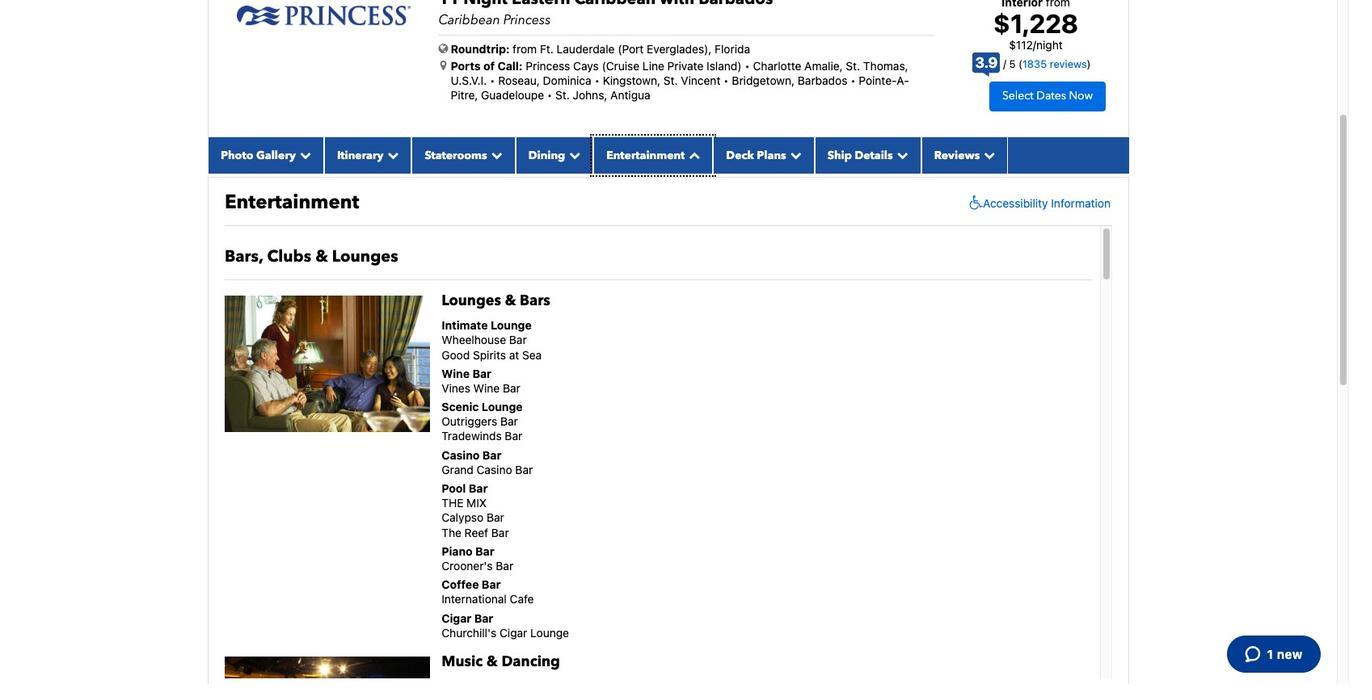 Task type: describe. For each thing, give the bounding box(es) containing it.
accessibility
[[983, 196, 1048, 210]]

/ inside 3.9 / 5 ( 1835 reviews )
[[1003, 57, 1007, 70]]

$1,228 main content
[[200, 0, 1138, 685]]

mix
[[467, 497, 487, 510]]

photo gallery button
[[208, 137, 324, 174]]

ft.
[[540, 42, 554, 55]]

lounges inside 'lounges & bars intimate lounge wheelhouse bar good spirits at sea wine bar vines wine bar scenic lounge outriggers bar tradewinds bar casino bar grand casino bar pool bar the mix calypso bar the reef bar piano bar crooner's bar coffee bar international cafe cigar bar churchill's cigar lounge'
[[442, 291, 501, 311]]

charlotte
[[753, 59, 802, 72]]

st. inside charlotte amalie, st. thomas, u.s.v.i.
[[846, 59, 860, 72]]

deck plans
[[726, 148, 786, 163]]

caribbean
[[439, 11, 500, 29]]

bar up churchill's
[[474, 612, 493, 625]]

princess cruises image
[[237, 0, 410, 40]]

entertainment button
[[594, 137, 713, 174]]

• down of
[[490, 73, 495, 87]]

1835
[[1023, 57, 1047, 70]]

1 vertical spatial princess
[[526, 59, 570, 72]]

2 vertical spatial st.
[[556, 88, 570, 102]]

johns,
[[573, 88, 608, 102]]

bars,
[[225, 246, 263, 267]]

coffee
[[442, 578, 479, 592]]

roseau, dominica • kingstown, st. vincent • bridgetown, barbados •
[[495, 73, 856, 87]]

churchill's
[[442, 626, 497, 640]]

bars, clubs & lounges
[[225, 246, 398, 267]]

$112
[[1009, 38, 1033, 52]]

bar up mix
[[469, 482, 488, 496]]

map marker image
[[440, 59, 447, 71]]

wheelchair image
[[965, 195, 983, 212]]

caribbean princess
[[439, 11, 551, 29]]

guadeloupe
[[481, 88, 544, 102]]

bars
[[520, 291, 550, 311]]

everglades),
[[647, 42, 712, 55]]

ports
[[451, 59, 481, 72]]

$1,228 $112 / night
[[994, 8, 1079, 52]]

crooner's
[[442, 559, 493, 573]]

scenic
[[442, 400, 479, 414]]

bar down spirits
[[473, 367, 492, 381]]

0 vertical spatial wine
[[442, 367, 470, 381]]

entertainment inside entertainment dropdown button
[[607, 148, 685, 163]]

charlotte amalie, st. thomas, u.s.v.i.
[[451, 59, 908, 87]]

reviews
[[1050, 57, 1087, 70]]

bar right tradewinds
[[505, 430, 522, 443]]

chevron down image for itinerary
[[384, 149, 399, 161]]

roundtrip:
[[451, 42, 510, 55]]

pool
[[442, 482, 466, 496]]

call:
[[498, 59, 523, 72]]

tradewinds
[[442, 430, 502, 443]]

3.9
[[975, 54, 998, 71]]

1 vertical spatial cigar
[[500, 626, 527, 640]]

lauderdale
[[557, 42, 615, 55]]

pointe-
[[859, 73, 897, 87]]

of
[[483, 59, 495, 72]]

itinerary
[[337, 148, 384, 163]]

vincent
[[681, 73, 721, 87]]

deck
[[726, 148, 754, 163]]

deck plans button
[[713, 137, 815, 174]]

/ inside $1,228 $112 / night
[[1033, 38, 1036, 52]]

bar right crooner's
[[496, 559, 514, 573]]

5
[[1009, 57, 1016, 70]]

dining
[[528, 148, 565, 163]]

bridgetown,
[[732, 73, 795, 87]]

• up bridgetown,
[[745, 59, 750, 72]]

accessibility information link
[[965, 195, 1111, 212]]

staterooms
[[425, 148, 487, 163]]

0 horizontal spatial cigar
[[442, 612, 472, 625]]

line
[[643, 59, 665, 72]]

cays
[[573, 59, 599, 72]]

ship details
[[828, 148, 893, 163]]

good
[[442, 348, 470, 362]]

thomas,
[[863, 59, 908, 72]]

pitre,
[[451, 88, 478, 102]]

intimate
[[442, 319, 488, 332]]

roseau,
[[498, 73, 540, 87]]

music & dancing
[[442, 652, 560, 673]]

ports of call:
[[451, 59, 523, 72]]

reviews
[[934, 148, 980, 163]]

3.9 / 5 ( 1835 reviews )
[[975, 54, 1091, 71]]

bar right reef
[[491, 526, 509, 540]]

calypso
[[442, 511, 484, 525]]

(cruise
[[602, 59, 640, 72]]

reviews button
[[921, 137, 1008, 174]]

ship
[[828, 148, 852, 163]]

globe image
[[439, 42, 448, 54]]

chevron down image for reviews
[[980, 149, 996, 161]]

dates
[[1037, 88, 1066, 104]]

$1,228
[[994, 8, 1079, 39]]

select          dates now link
[[990, 82, 1106, 111]]

& for lounges
[[505, 291, 516, 311]]

0 vertical spatial lounges
[[332, 246, 398, 267]]



Task type: vqa. For each thing, say whether or not it's contained in the screenshot.
Staterooms
yes



Task type: locate. For each thing, give the bounding box(es) containing it.
chevron down image down johns,
[[565, 149, 581, 161]]

1 horizontal spatial chevron down image
[[487, 149, 503, 161]]

island)
[[707, 59, 742, 72]]

1 chevron down image from the left
[[384, 149, 399, 161]]

chevron down image inside dining dropdown button
[[565, 149, 581, 161]]

bar down tradewinds
[[483, 448, 502, 462]]

cigar up churchill's
[[442, 612, 472, 625]]

st. down dominica on the top left of the page
[[556, 88, 570, 102]]

photo gallery
[[221, 148, 296, 163]]

wine right vines
[[474, 382, 500, 395]]

princess
[[503, 11, 551, 29], [526, 59, 570, 72]]

1 vertical spatial casino
[[477, 463, 512, 477]]

the
[[442, 497, 464, 510]]

itinerary button
[[324, 137, 412, 174]]

0 vertical spatial lounge
[[491, 319, 532, 332]]

grand
[[442, 463, 474, 477]]

chevron down image for staterooms
[[487, 149, 503, 161]]

0 horizontal spatial lounges
[[332, 246, 398, 267]]

chevron down image left itinerary
[[296, 149, 311, 161]]

bar down mix
[[487, 511, 504, 525]]

chevron down image inside the staterooms dropdown button
[[487, 149, 503, 161]]

lounges & bars intimate lounge wheelhouse bar good spirits at sea wine bar vines wine bar scenic lounge outriggers bar tradewinds bar casino bar grand casino bar pool bar the mix calypso bar the reef bar piano bar crooner's bar coffee bar international cafe cigar bar churchill's cigar lounge
[[442, 291, 569, 640]]

1 horizontal spatial &
[[487, 652, 498, 673]]

0 vertical spatial &
[[315, 246, 328, 267]]

international
[[442, 593, 507, 607]]

casino
[[442, 448, 480, 462], [477, 463, 512, 477]]

gallery
[[256, 148, 296, 163]]

chevron down image
[[384, 149, 399, 161], [565, 149, 581, 161], [893, 149, 908, 161], [980, 149, 996, 161]]

1 vertical spatial lounges
[[442, 291, 501, 311]]

chevron down image inside ship details "dropdown button"
[[893, 149, 908, 161]]

lounge up at
[[491, 319, 532, 332]]

st.
[[846, 59, 860, 72], [664, 73, 678, 87], [556, 88, 570, 102]]

reef
[[465, 526, 488, 540]]

clubs
[[267, 246, 311, 267]]

vines
[[442, 382, 470, 395]]

entertainment down gallery
[[225, 189, 359, 216]]

0 horizontal spatial wine
[[442, 367, 470, 381]]

lounges right 'clubs'
[[332, 246, 398, 267]]

1 vertical spatial wine
[[474, 382, 500, 395]]

amalie,
[[805, 59, 843, 72]]

• left pointe-
[[851, 73, 856, 87]]

bar up at
[[509, 333, 527, 347]]

0 horizontal spatial &
[[315, 246, 328, 267]]

0 vertical spatial princess
[[503, 11, 551, 29]]

& right 'clubs'
[[315, 246, 328, 267]]

chevron down image
[[296, 149, 311, 161], [487, 149, 503, 161], [786, 149, 802, 161]]

lounges
[[332, 246, 398, 267], [442, 291, 501, 311]]

from
[[513, 42, 537, 55]]

night
[[1036, 38, 1063, 52]]

& inside 'lounges & bars intimate lounge wheelhouse bar good spirits at sea wine bar vines wine bar scenic lounge outriggers bar tradewinds bar casino bar grand casino bar pool bar the mix calypso bar the reef bar piano bar crooner's bar coffee bar international cafe cigar bar churchill's cigar lounge'
[[505, 291, 516, 311]]

(
[[1019, 57, 1023, 70]]

1 vertical spatial st.
[[664, 73, 678, 87]]

1 horizontal spatial /
[[1033, 38, 1036, 52]]

&
[[315, 246, 328, 267], [505, 291, 516, 311], [487, 652, 498, 673]]

0 vertical spatial cigar
[[442, 612, 472, 625]]

sea
[[522, 348, 542, 362]]

wine up vines
[[442, 367, 470, 381]]

1 vertical spatial &
[[505, 291, 516, 311]]

2 chevron down image from the left
[[565, 149, 581, 161]]

chevron down image inside itinerary dropdown button
[[384, 149, 399, 161]]

& left bars
[[505, 291, 516, 311]]

0 vertical spatial st.
[[846, 59, 860, 72]]

chevron down image for deck plans
[[786, 149, 802, 161]]

chevron down image inside deck plans dropdown button
[[786, 149, 802, 161]]

1 vertical spatial lounge
[[482, 400, 523, 414]]

chevron down image inside reviews dropdown button
[[980, 149, 996, 161]]

chevron down image for dining
[[565, 149, 581, 161]]

1 horizontal spatial lounges
[[442, 291, 501, 311]]

princess up 'from'
[[503, 11, 551, 29]]

chevron down image left dining
[[487, 149, 503, 161]]

dancing
[[502, 652, 560, 673]]

u.s.v.i.
[[451, 73, 487, 87]]

(port
[[618, 42, 644, 55]]

casino right grand
[[477, 463, 512, 477]]

lounges up intimate
[[442, 291, 501, 311]]

casino up grand
[[442, 448, 480, 462]]

• down dominica on the top left of the page
[[547, 88, 552, 102]]

& right music
[[487, 652, 498, 673]]

2 horizontal spatial chevron down image
[[786, 149, 802, 161]]

piano
[[442, 545, 473, 558]]

chevron up image
[[685, 149, 700, 161]]

st. johns, antigua
[[552, 88, 651, 102]]

bar up international
[[482, 578, 501, 592]]

select
[[1002, 88, 1034, 104]]

3 chevron down image from the left
[[893, 149, 908, 161]]

roundtrip: from ft. lauderdale (port everglades), florida
[[451, 42, 750, 55]]

princess down ft.
[[526, 59, 570, 72]]

chevron down image for photo gallery
[[296, 149, 311, 161]]

wine
[[442, 367, 470, 381], [474, 382, 500, 395]]

/ up 3.9 / 5 ( 1835 reviews )
[[1033, 38, 1036, 52]]

/
[[1033, 38, 1036, 52], [1003, 57, 1007, 70]]

ship details button
[[815, 137, 921, 174]]

1 horizontal spatial entertainment
[[607, 148, 685, 163]]

1 horizontal spatial st.
[[664, 73, 678, 87]]

lounge up dancing
[[530, 626, 569, 640]]

cigar up music & dancing
[[500, 626, 527, 640]]

pointe-a- pitre, guadeloupe
[[451, 73, 909, 102]]

lounge up outriggers
[[482, 400, 523, 414]]

chevron down image left ship
[[786, 149, 802, 161]]

0 vertical spatial entertainment
[[607, 148, 685, 163]]

princess cays (cruise line private island) •
[[526, 59, 750, 72]]

entertainment
[[607, 148, 685, 163], [225, 189, 359, 216]]

2 horizontal spatial &
[[505, 291, 516, 311]]

antigua
[[611, 88, 651, 102]]

1 horizontal spatial cigar
[[500, 626, 527, 640]]

the
[[442, 526, 462, 540]]

bar right grand
[[515, 463, 533, 477]]

at
[[509, 348, 519, 362]]

outriggers
[[442, 415, 497, 429]]

& for music
[[487, 652, 498, 673]]

bar down at
[[503, 382, 521, 395]]

)
[[1087, 57, 1091, 70]]

chevron down image left staterooms
[[384, 149, 399, 161]]

• up st. johns, antigua
[[595, 73, 600, 87]]

cigar
[[442, 612, 472, 625], [500, 626, 527, 640]]

1 chevron down image from the left
[[296, 149, 311, 161]]

chevron down image left reviews
[[893, 149, 908, 161]]

2 horizontal spatial st.
[[846, 59, 860, 72]]

dominica
[[543, 73, 592, 87]]

plans
[[757, 148, 786, 163]]

2 vertical spatial &
[[487, 652, 498, 673]]

2 chevron down image from the left
[[487, 149, 503, 161]]

lounge
[[491, 319, 532, 332], [482, 400, 523, 414], [530, 626, 569, 640]]

music
[[442, 652, 483, 673]]

bar right outriggers
[[500, 415, 518, 429]]

0 vertical spatial casino
[[442, 448, 480, 462]]

0 vertical spatial /
[[1033, 38, 1036, 52]]

entertainment down the antigua
[[607, 148, 685, 163]]

bar down reef
[[475, 545, 495, 558]]

st. up pointe-
[[846, 59, 860, 72]]

1 vertical spatial /
[[1003, 57, 1007, 70]]

• down island)
[[724, 73, 729, 87]]

kingstown,
[[603, 73, 661, 87]]

1835 reviews link
[[1023, 57, 1087, 70]]

0 horizontal spatial st.
[[556, 88, 570, 102]]

0 horizontal spatial /
[[1003, 57, 1007, 70]]

2 vertical spatial lounge
[[530, 626, 569, 640]]

0 horizontal spatial entertainment
[[225, 189, 359, 216]]

florida
[[715, 42, 750, 55]]

photo
[[221, 148, 253, 163]]

bar
[[509, 333, 527, 347], [473, 367, 492, 381], [503, 382, 521, 395], [500, 415, 518, 429], [505, 430, 522, 443], [483, 448, 502, 462], [515, 463, 533, 477], [469, 482, 488, 496], [487, 511, 504, 525], [491, 526, 509, 540], [475, 545, 495, 558], [496, 559, 514, 573], [482, 578, 501, 592], [474, 612, 493, 625]]

accessibility information
[[983, 196, 1111, 210]]

/ left 5
[[1003, 57, 1007, 70]]

1 horizontal spatial wine
[[474, 382, 500, 395]]

st. down private
[[664, 73, 678, 87]]

spirits
[[473, 348, 506, 362]]

chevron down image up wheelchair image at the right of the page
[[980, 149, 996, 161]]

now
[[1069, 88, 1093, 104]]

4 chevron down image from the left
[[980, 149, 996, 161]]

private
[[668, 59, 704, 72]]

chevron down image for ship details
[[893, 149, 908, 161]]

select          dates now
[[1002, 88, 1093, 104]]

0 horizontal spatial chevron down image
[[296, 149, 311, 161]]

1 vertical spatial entertainment
[[225, 189, 359, 216]]

3 chevron down image from the left
[[786, 149, 802, 161]]

wheelhouse
[[442, 333, 506, 347]]

information
[[1051, 196, 1111, 210]]

chevron down image inside photo gallery 'dropdown button'
[[296, 149, 311, 161]]

•
[[745, 59, 750, 72], [490, 73, 495, 87], [595, 73, 600, 87], [724, 73, 729, 87], [851, 73, 856, 87], [547, 88, 552, 102]]

barbados
[[798, 73, 848, 87]]



